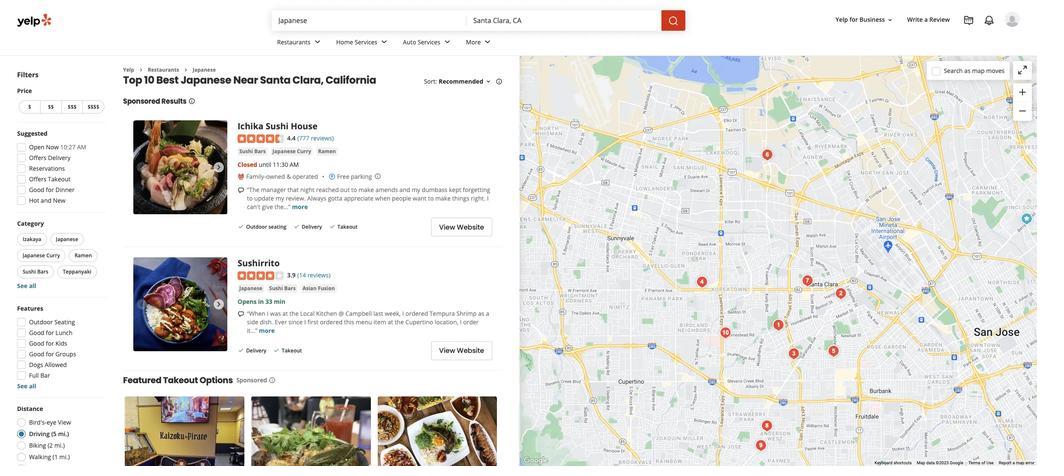 Task type: locate. For each thing, give the bounding box(es) containing it.
restaurants link up clara,
[[270, 31, 330, 56]]

16 checkmark v2 image
[[238, 224, 245, 231], [329, 224, 336, 231], [238, 348, 245, 354], [273, 348, 280, 354]]

2 16 chevron right v2 image from the left
[[183, 67, 189, 73]]

1 see all button from the top
[[17, 282, 36, 290]]

4 good from the top
[[29, 351, 44, 359]]

0 horizontal spatial more link
[[259, 327, 275, 335]]

1 vertical spatial restaurants link
[[148, 66, 179, 74]]

yelp for business button
[[833, 12, 897, 28]]

i left order
[[460, 318, 462, 327]]

view website link down order
[[431, 342, 493, 361]]

1 offers from the top
[[29, 154, 46, 162]]

@
[[339, 310, 344, 318]]

1 vertical spatial japanese button
[[238, 285, 264, 293]]

for for kids
[[46, 340, 54, 348]]

0 vertical spatial delivery
[[48, 154, 71, 162]]

$$$$ button
[[83, 100, 104, 114]]

yelp inside button
[[836, 16, 849, 24]]

24 chevron down v2 image right more
[[483, 37, 493, 47]]

0 vertical spatial sushi bars
[[239, 148, 266, 155]]

a
[[925, 16, 928, 24], [486, 310, 490, 318], [1013, 461, 1016, 466]]

all up features
[[29, 282, 36, 290]]

0 horizontal spatial sponsored
[[123, 97, 160, 107]]

dumbass
[[422, 186, 448, 194]]

california
[[326, 73, 376, 87]]

sponsored for sponsored
[[236, 377, 267, 385]]

0 horizontal spatial japanese link
[[193, 66, 216, 74]]

16 chevron down v2 image right recommended
[[485, 78, 492, 85]]

0 vertical spatial more
[[292, 203, 308, 211]]

2 horizontal spatial sushi bars button
[[268, 285, 298, 293]]

1 vertical spatial ordered
[[320, 318, 343, 327]]

1 horizontal spatial and
[[400, 186, 410, 194]]

japanese curry down '4.4'
[[273, 148, 311, 155]]

ordered up cupertino
[[406, 310, 428, 318]]

curry inside group
[[46, 252, 60, 260]]

16 speech v2 image for "the
[[238, 187, 245, 194]]

now
[[46, 143, 59, 151]]

ramen
[[318, 148, 336, 155], [75, 252, 92, 260]]

group containing category
[[15, 220, 106, 291]]

1 vertical spatial 16 speech v2 image
[[238, 311, 245, 318]]

sushi for the topmost sushi bars link's sushi bars button
[[239, 148, 253, 155]]

notifications image
[[985, 15, 995, 26]]

2 all from the top
[[29, 383, 36, 391]]

0 vertical spatial as
[[965, 66, 971, 75]]

sushi bars inside group
[[23, 269, 48, 276]]

None field
[[279, 16, 460, 25], [474, 16, 655, 25]]

1 vertical spatial reviews)
[[308, 272, 331, 280]]

top
[[123, 73, 142, 87]]

24 chevron down v2 image inside more link
[[483, 37, 493, 47]]

1 horizontal spatial as
[[965, 66, 971, 75]]

santa
[[260, 73, 291, 87]]

2 horizontal spatial delivery
[[302, 224, 322, 231]]

see all up features
[[17, 282, 36, 290]]

amends
[[376, 186, 398, 194]]

0 horizontal spatial japanese curry
[[23, 252, 60, 260]]

japanese link right best
[[193, 66, 216, 74]]

expand map image
[[1018, 65, 1028, 75]]

1 vertical spatial more
[[259, 327, 275, 335]]

16 chevron right v2 image
[[138, 67, 144, 73], [183, 67, 189, 73]]

sushi for sushi bars button associated with bottom sushi bars link
[[269, 285, 283, 292]]

seating
[[269, 224, 287, 231]]

as up order
[[478, 310, 485, 318]]

takeout up dinner
[[48, 175, 71, 183]]

sumiya image
[[770, 317, 787, 334]]

1 vertical spatial 16 chevron down v2 image
[[485, 78, 492, 85]]

Near text field
[[474, 16, 655, 25]]

1 vertical spatial and
[[41, 197, 51, 205]]

view website link down things
[[431, 218, 493, 237]]

$ button
[[19, 100, 40, 114]]

3 24 chevron down v2 image from the left
[[483, 37, 493, 47]]

(14 reviews)
[[298, 272, 331, 280]]

group containing suggested
[[15, 130, 106, 208]]

japanese button up teppanyaki
[[50, 233, 84, 246]]

next image
[[214, 300, 224, 310]]

16 chevron down v2 image
[[887, 17, 894, 23], [485, 78, 492, 85]]

0 vertical spatial map
[[973, 66, 985, 75]]

1 horizontal spatial ramen button
[[317, 148, 338, 156]]

0 horizontal spatial yelp
[[123, 66, 134, 74]]

1 vertical spatial mi.)
[[54, 442, 65, 450]]

2 view website from the top
[[439, 346, 484, 356]]

user actions element
[[829, 11, 1033, 63]]

sushi bars button up min
[[268, 285, 298, 293]]

takeout down since
[[282, 348, 302, 355]]

1 vertical spatial slideshow element
[[133, 258, 227, 352]]

dish.
[[260, 318, 273, 327]]

japanese curry button
[[271, 148, 313, 156], [17, 250, 66, 263]]

near
[[233, 73, 258, 87]]

1 slideshow element from the top
[[133, 121, 227, 215]]

japanese link up opens at the left of the page
[[238, 285, 264, 293]]

i right week,
[[403, 310, 404, 318]]

the…"
[[275, 203, 291, 211]]

2 vertical spatial a
[[1013, 461, 1016, 466]]

bars for the topmost sushi bars link's sushi bars button
[[254, 148, 266, 155]]

view website down things
[[439, 223, 484, 232]]

map left moves
[[973, 66, 985, 75]]

right.
[[471, 195, 486, 203]]

2 horizontal spatial a
[[1013, 461, 1016, 466]]

good down good for lunch on the left bottom
[[29, 340, 44, 348]]

more for always
[[292, 203, 308, 211]]

1 horizontal spatial ordered
[[406, 310, 428, 318]]

1 horizontal spatial sushi bars
[[239, 148, 266, 155]]

1 view website link from the top
[[431, 218, 493, 237]]

4.4
[[287, 134, 296, 143]]

none field find
[[279, 16, 460, 25]]

0 horizontal spatial at
[[283, 310, 288, 318]]

1 16 chevron right v2 image from the left
[[138, 67, 144, 73]]

2 16 speech v2 image from the top
[[238, 311, 245, 318]]

0 horizontal spatial ramen button
[[69, 250, 98, 263]]

for inside button
[[850, 16, 859, 24]]

1 services from the left
[[355, 38, 378, 46]]

out
[[341, 186, 350, 194]]

see up features
[[17, 282, 27, 290]]

0 vertical spatial bars
[[254, 148, 266, 155]]

the up since
[[290, 310, 299, 318]]

sushi bars for sushi bars button associated with bottom sushi bars link
[[269, 285, 296, 292]]

for left business
[[850, 16, 859, 24]]

google image
[[522, 456, 550, 467]]

1 vertical spatial website
[[457, 346, 484, 356]]

16 chevron right v2 image right best
[[183, 67, 189, 73]]

make up appreciate
[[359, 186, 374, 194]]

i inside "the manager that night reached out to make amends and my dumbass kept forgetting to update my review. always gotta appreciate when people want to make things right. i can't give the…"
[[487, 195, 489, 203]]

0 horizontal spatial 24 chevron down v2 image
[[312, 37, 323, 47]]

sushi bars for middle sushi bars button
[[23, 269, 48, 276]]

1 vertical spatial ramen
[[75, 252, 92, 260]]

next image
[[214, 163, 224, 173]]

kept
[[449, 186, 462, 194]]

1 horizontal spatial restaurants link
[[270, 31, 330, 56]]

sponsored for sponsored results
[[123, 97, 160, 107]]

bars down '3.9'
[[284, 285, 296, 292]]

2 slideshow element from the top
[[133, 258, 227, 352]]

bars inside group
[[37, 269, 48, 276]]

side
[[247, 318, 259, 327]]

biking
[[29, 442, 46, 450]]

1 horizontal spatial my
[[412, 186, 421, 194]]

night
[[300, 186, 315, 194]]

1 horizontal spatial more link
[[292, 203, 308, 211]]

sushirrito image
[[133, 258, 227, 352], [874, 458, 891, 467]]

website for takeout
[[457, 346, 484, 356]]

good up good for kids
[[29, 329, 44, 337]]

more down dish.
[[259, 327, 275, 335]]

2 horizontal spatial 24 chevron down v2 image
[[483, 37, 493, 47]]

0 horizontal spatial restaurants link
[[148, 66, 179, 74]]

1 vertical spatial map
[[1017, 461, 1025, 466]]

3 good from the top
[[29, 340, 44, 348]]

sushi down izakaya "button"
[[23, 269, 36, 276]]

all down full
[[29, 383, 36, 391]]

options
[[200, 375, 233, 387]]

1 vertical spatial japanese curry button
[[17, 250, 66, 263]]

0 horizontal spatial none field
[[279, 16, 460, 25]]

sushi bars button for the topmost sushi bars link
[[238, 148, 268, 156]]

1 see from the top
[[17, 282, 27, 290]]

16 info v2 image for top 10 best japanese near santa clara, california
[[496, 78, 503, 85]]

outdoor inside group
[[29, 319, 53, 327]]

kitchen
[[316, 310, 337, 318]]

view down "location,"
[[439, 346, 455, 356]]

mi.) right the (5
[[58, 431, 69, 439]]

services
[[355, 38, 378, 46], [418, 38, 441, 46]]

udon mugizo - san jose image
[[759, 418, 776, 435]]

0 vertical spatial 16 chevron down v2 image
[[887, 17, 894, 23]]

bars down 4.4 star rating image
[[254, 148, 266, 155]]

reviews) up "ramen" link in the top of the page
[[311, 134, 334, 143]]

2 previous image from the top
[[137, 300, 147, 310]]

restaurants
[[277, 38, 311, 46], [148, 66, 179, 74]]

2 vertical spatial bars
[[284, 285, 296, 292]]

1 horizontal spatial a
[[925, 16, 928, 24]]

delivery down open now 10:27 am
[[48, 154, 71, 162]]

maria w. image
[[1005, 12, 1021, 27]]

view website link
[[431, 218, 493, 237], [431, 342, 493, 361]]

0 vertical spatial a
[[925, 16, 928, 24]]

restaurants link right top
[[148, 66, 179, 74]]

outdoor up good for lunch on the left bottom
[[29, 319, 53, 327]]

price
[[17, 87, 32, 95]]

group
[[1014, 83, 1033, 121], [15, 130, 106, 208], [15, 220, 106, 291], [15, 305, 106, 391]]

reviews) for sushirrito
[[308, 272, 331, 280]]

yelp left business
[[836, 16, 849, 24]]

auto
[[403, 38, 416, 46]]

2 good from the top
[[29, 329, 44, 337]]

view website down order
[[439, 346, 484, 356]]

24 chevron down v2 image left home
[[312, 37, 323, 47]]

delivery right 16 checkmark v2 icon at left
[[302, 224, 322, 231]]

restaurants inside 'business categories' element
[[277, 38, 311, 46]]

see all
[[17, 282, 36, 290], [17, 383, 36, 391]]

for for business
[[850, 16, 859, 24]]

allowed
[[45, 361, 67, 369]]

0 vertical spatial offers
[[29, 154, 46, 162]]

1 16 speech v2 image from the top
[[238, 187, 245, 194]]

previous image for sushirrito
[[137, 300, 147, 310]]

1 horizontal spatial ramen
[[318, 148, 336, 155]]

$$$
[[68, 103, 77, 111]]

curry down (777
[[297, 148, 311, 155]]

website
[[457, 223, 484, 232], [457, 346, 484, 356]]

1 vertical spatial a
[[486, 310, 490, 318]]

family-
[[246, 173, 266, 181]]

1 horizontal spatial 16 chevron down v2 image
[[887, 17, 894, 23]]

takeout
[[48, 175, 71, 183], [338, 224, 358, 231], [282, 348, 302, 355], [163, 375, 198, 387]]

good
[[29, 186, 44, 194], [29, 329, 44, 337], [29, 340, 44, 348], [29, 351, 44, 359]]

16 chevron down v2 image inside yelp for business button
[[887, 17, 894, 23]]

write
[[908, 16, 923, 24]]

gotta
[[328, 195, 343, 203]]

1 previous image from the top
[[137, 163, 147, 173]]

restaurants up clara,
[[277, 38, 311, 46]]

services for home services
[[355, 38, 378, 46]]

to down 'dumbass'
[[428, 195, 434, 203]]

1 none field from the left
[[279, 16, 460, 25]]

0 vertical spatial 16 info v2 image
[[496, 78, 503, 85]]

am for open now 10:27 am
[[77, 143, 86, 151]]

reviews) for ichika sushi house
[[311, 134, 334, 143]]

make down 'dumbass'
[[436, 195, 451, 203]]

services right auto
[[418, 38, 441, 46]]

my up the…"
[[276, 195, 284, 203]]

sushi bars link
[[238, 148, 268, 156], [268, 285, 298, 293]]

24 chevron down v2 image inside restaurants link
[[312, 37, 323, 47]]

0 vertical spatial sponsored
[[123, 97, 160, 107]]

outdoor down can't
[[246, 224, 267, 231]]

a inside "when i was at the local kitchen @ campbell last week, i ordered tempura shrimp as a side dish. ever since i first ordered this menu item at the cupertino location, i order it…"
[[486, 310, 490, 318]]

for for lunch
[[46, 329, 54, 337]]

view website for takeout
[[439, 346, 484, 356]]

bar
[[40, 372, 50, 380]]

1 good from the top
[[29, 186, 44, 194]]

24 chevron down v2 image
[[379, 37, 390, 47]]

moves
[[987, 66, 1005, 75]]

2 vertical spatial sushi bars button
[[268, 285, 298, 293]]

see all button up features
[[17, 282, 36, 290]]

0 horizontal spatial ramen
[[75, 252, 92, 260]]

reservations
[[29, 165, 65, 173]]

1 vertical spatial the
[[395, 318, 404, 327]]

dan izakaya restaurant image
[[753, 438, 770, 455]]

rice junky image
[[799, 273, 816, 290]]

good for kids
[[29, 340, 67, 348]]

2 offers from the top
[[29, 175, 46, 183]]

order
[[464, 318, 479, 327]]

1 horizontal spatial 24 chevron down v2 image
[[442, 37, 453, 47]]

0 vertical spatial ordered
[[406, 310, 428, 318]]

info icon image
[[375, 173, 382, 180], [375, 173, 382, 180]]

0 vertical spatial see all button
[[17, 282, 36, 290]]

for down good for lunch on the left bottom
[[46, 340, 54, 348]]

0 horizontal spatial sushi bars button
[[17, 266, 54, 279]]

2 horizontal spatial 16 info v2 image
[[496, 78, 503, 85]]

16 family owned v2 image
[[238, 174, 245, 180]]

best
[[156, 73, 179, 87]]

0 vertical spatial ramen
[[318, 148, 336, 155]]

yelp for business
[[836, 16, 886, 24]]

ramen button up teppanyaki
[[69, 250, 98, 263]]

1 vertical spatial delivery
[[302, 224, 322, 231]]

16 chevron right v2 image for restaurants
[[138, 67, 144, 73]]

as right search
[[965, 66, 971, 75]]

recommended button
[[439, 78, 492, 86]]

1 view website from the top
[[439, 223, 484, 232]]

services inside "link"
[[355, 38, 378, 46]]

0 vertical spatial slideshow element
[[133, 121, 227, 215]]

takeout down appreciate
[[338, 224, 358, 231]]

mi.)
[[58, 431, 69, 439], [54, 442, 65, 450], [59, 454, 70, 462]]

see all button
[[17, 282, 36, 290], [17, 383, 36, 391]]

option group containing distance
[[15, 405, 106, 467]]

delivery
[[48, 154, 71, 162], [302, 224, 322, 231], [246, 348, 267, 355]]

ramen for bottom the 'ramen' "button"
[[75, 252, 92, 260]]

option group
[[15, 405, 106, 467]]

sushi bars down izakaya "button"
[[23, 269, 48, 276]]

fusion
[[318, 285, 335, 292]]

0 vertical spatial am
[[77, 143, 86, 151]]

see all down full
[[17, 383, 36, 391]]

0 horizontal spatial a
[[486, 310, 490, 318]]

manager
[[261, 186, 286, 194]]

japanese down izakaya "button"
[[23, 252, 45, 260]]

0 horizontal spatial and
[[41, 197, 51, 205]]

2 vertical spatial mi.)
[[59, 454, 70, 462]]

2 services from the left
[[418, 38, 441, 46]]

1 horizontal spatial japanese curry
[[273, 148, 311, 155]]

japanese up opens at the left of the page
[[239, 285, 263, 292]]

offers for offers delivery
[[29, 154, 46, 162]]

sponsored down 10
[[123, 97, 160, 107]]

24 chevron down v2 image
[[312, 37, 323, 47], [442, 37, 453, 47], [483, 37, 493, 47]]

forgetting
[[463, 186, 491, 194]]

a right the report
[[1013, 461, 1016, 466]]

la casa mia image
[[717, 325, 734, 342]]

terms of use link
[[969, 461, 994, 466]]

0 horizontal spatial outdoor
[[29, 319, 53, 327]]

(1
[[53, 454, 58, 462]]

more for dish.
[[259, 327, 275, 335]]

view down things
[[439, 223, 455, 232]]

1 vertical spatial at
[[388, 318, 393, 327]]

sponsored right the options
[[236, 377, 267, 385]]

offers down open
[[29, 154, 46, 162]]

0 vertical spatial reviews)
[[311, 134, 334, 143]]

ordered
[[406, 310, 428, 318], [320, 318, 343, 327]]

teppanyaki button
[[57, 266, 97, 279]]

1 horizontal spatial 16 chevron right v2 image
[[183, 67, 189, 73]]

1 horizontal spatial curry
[[297, 148, 311, 155]]

see all button for features
[[17, 383, 36, 391]]

review.
[[286, 195, 306, 203]]

price group
[[17, 87, 106, 115]]

my up want
[[412, 186, 421, 194]]

1 24 chevron down v2 image from the left
[[312, 37, 323, 47]]

1 vertical spatial 16 info v2 image
[[188, 98, 195, 105]]

reviews) up asian fusion
[[308, 272, 331, 280]]

see up distance
[[17, 383, 27, 391]]

1 website from the top
[[457, 223, 484, 232]]

ramen up teppanyaki
[[75, 252, 92, 260]]

for for groups
[[46, 351, 54, 359]]

0 vertical spatial view
[[439, 223, 455, 232]]

rantei japanese cuisine image
[[833, 285, 850, 303]]

services left 24 chevron down v2 image
[[355, 38, 378, 46]]

1 vertical spatial sponsored
[[236, 377, 267, 385]]

the down week,
[[395, 318, 404, 327]]

ramen for the 'ramen' "button" to the right
[[318, 148, 336, 155]]

good up 'dogs'
[[29, 351, 44, 359]]

sushi inside group
[[23, 269, 36, 276]]

reviews) inside 'link'
[[308, 272, 331, 280]]

2 see all from the top
[[17, 383, 36, 391]]

sushi bars button up the closed
[[238, 148, 268, 156]]

sushi for middle sushi bars button
[[23, 269, 36, 276]]

2 see from the top
[[17, 383, 27, 391]]

outdoor for outdoor seating
[[246, 224, 267, 231]]

previous image
[[137, 163, 147, 173], [137, 300, 147, 310]]

mi.) for driving (5 mi.)
[[58, 431, 69, 439]]

to down "the
[[247, 195, 253, 203]]

1 horizontal spatial make
[[436, 195, 451, 203]]

ordered down kitchen
[[320, 318, 343, 327]]

mi.) right (2
[[54, 442, 65, 450]]

16 info v2 image
[[496, 78, 503, 85], [188, 98, 195, 105], [269, 377, 276, 384]]

japanese curry button down '4.4'
[[271, 148, 313, 156]]

week,
[[385, 310, 401, 318]]

0 horizontal spatial map
[[973, 66, 985, 75]]

24 chevron down v2 image right auto services
[[442, 37, 453, 47]]

for down good for kids
[[46, 351, 54, 359]]

slideshow element for sushirrito
[[133, 258, 227, 352]]

0 vertical spatial make
[[359, 186, 374, 194]]

a right shrimp
[[486, 310, 490, 318]]

good for good for dinner
[[29, 186, 44, 194]]

0 vertical spatial see
[[17, 282, 27, 290]]

restaurants right top
[[148, 66, 179, 74]]

see all for features
[[17, 383, 36, 391]]

japanese up results
[[181, 73, 231, 87]]

16 speech v2 image
[[238, 187, 245, 194], [238, 311, 245, 318]]

review
[[930, 16, 951, 24]]

map left error
[[1017, 461, 1025, 466]]

to right out
[[351, 186, 357, 194]]

am up &
[[290, 161, 299, 169]]

kaizoku sushi image
[[1019, 211, 1036, 228]]

amakai japanese cuisine image
[[759, 146, 776, 164]]

map region
[[512, 15, 1038, 467]]

1 horizontal spatial to
[[351, 186, 357, 194]]

ramen down (777 reviews)
[[318, 148, 336, 155]]

and up the people
[[400, 186, 410, 194]]

4.4 link
[[287, 134, 296, 143]]

None search field
[[272, 10, 687, 31]]

japanese button up opens at the left of the page
[[238, 285, 264, 293]]

yelp link
[[123, 66, 134, 74]]

0 horizontal spatial make
[[359, 186, 374, 194]]

a for write
[[925, 16, 928, 24]]

am right 10:27
[[77, 143, 86, 151]]

24 chevron down v2 image inside auto services link
[[442, 37, 453, 47]]

16 checkmark v2 image
[[293, 224, 300, 231]]

0 vertical spatial more link
[[292, 203, 308, 211]]

2 none field from the left
[[474, 16, 655, 25]]

full
[[29, 372, 39, 380]]

min
[[274, 298, 286, 306]]

16 chevron down v2 image inside recommended dropdown button
[[485, 78, 492, 85]]

0 vertical spatial see all
[[17, 282, 36, 290]]

offers down reservations
[[29, 175, 46, 183]]

none field near
[[474, 16, 655, 25]]

business
[[860, 16, 886, 24]]

sushi bars button down izakaya "button"
[[17, 266, 54, 279]]

report
[[1000, 461, 1012, 466]]

for up good for kids
[[46, 329, 54, 337]]

can't
[[247, 203, 260, 211]]

campbell
[[346, 310, 372, 318]]

1 horizontal spatial delivery
[[246, 348, 267, 355]]

outdoor seating
[[246, 224, 287, 231]]

lunch
[[56, 329, 73, 337]]

good up hot
[[29, 186, 44, 194]]

see all button for category
[[17, 282, 36, 290]]

sushi bars button
[[238, 148, 268, 156], [17, 266, 54, 279], [268, 285, 298, 293]]

slideshow element
[[133, 121, 227, 215], [133, 258, 227, 352]]

opens in 33 min
[[238, 298, 286, 306]]

am for closed until 11:30 am
[[290, 161, 299, 169]]

sushi bars for the topmost sushi bars link's sushi bars button
[[239, 148, 266, 155]]

1 see all from the top
[[17, 282, 36, 290]]

dogs allowed
[[29, 361, 67, 369]]

1 vertical spatial view website
[[439, 346, 484, 356]]

16 speech v2 image down opens at the left of the page
[[238, 311, 245, 318]]

japanese curry down izakaya "button"
[[23, 252, 60, 260]]

2 website from the top
[[457, 346, 484, 356]]

keyboard shortcuts
[[875, 461, 912, 466]]

more link
[[292, 203, 308, 211], [259, 327, 275, 335]]

offers for offers takeout
[[29, 175, 46, 183]]

0 vertical spatial 16 speech v2 image
[[238, 187, 245, 194]]

2 view website link from the top
[[431, 342, 493, 361]]

0 horizontal spatial more
[[259, 327, 275, 335]]

bars for sushi bars button associated with bottom sushi bars link
[[284, 285, 296, 292]]

1 all from the top
[[29, 282, 36, 290]]

more link for always
[[292, 203, 308, 211]]

2 see all button from the top
[[17, 383, 36, 391]]

website down right.
[[457, 223, 484, 232]]

and right hot
[[41, 197, 51, 205]]

1 horizontal spatial bars
[[254, 148, 266, 155]]

mi.) right (1 on the bottom left of the page
[[59, 454, 70, 462]]

more down review.
[[292, 203, 308, 211]]

biking (2 mi.)
[[29, 442, 65, 450]]

2 24 chevron down v2 image from the left
[[442, 37, 453, 47]]

asian fusion
[[303, 285, 335, 292]]

closed
[[238, 161, 257, 169]]

reached
[[316, 186, 339, 194]]

that
[[288, 186, 299, 194]]

2 horizontal spatial sushi bars
[[269, 285, 296, 292]]

a right "write"
[[925, 16, 928, 24]]



Task type: describe. For each thing, give the bounding box(es) containing it.
16 chevron right v2 image for japanese
[[183, 67, 189, 73]]

16 info v2 image for featured takeout options
[[269, 377, 276, 384]]

and inside "the manager that night reached out to make amends and my dumbass kept forgetting to update my review. always gotta appreciate when people want to make things right. i can't give the…"
[[400, 186, 410, 194]]

this
[[344, 318, 354, 327]]

free parking
[[337, 173, 372, 181]]

view website link for takeout
[[431, 342, 493, 361]]

was
[[270, 310, 281, 318]]

"the manager that night reached out to make amends and my dumbass kept forgetting to update my review. always gotta appreciate when people want to make things right. i can't give the…"
[[247, 186, 491, 211]]

outdoor seating
[[29, 319, 75, 327]]

24 chevron down v2 image for more
[[483, 37, 493, 47]]

of
[[982, 461, 986, 466]]

sushi bars button for bottom sushi bars link
[[268, 285, 298, 293]]

4.4 star rating image
[[238, 135, 284, 143]]

$$ button
[[40, 100, 61, 114]]

business categories element
[[270, 31, 1021, 56]]

cupertino
[[406, 318, 433, 327]]

yelp for yelp link
[[123, 66, 134, 74]]

map data ©2023 google
[[917, 461, 964, 466]]

local
[[300, 310, 315, 318]]

house
[[291, 121, 318, 132]]

1 horizontal spatial at
[[388, 318, 393, 327]]

google
[[950, 461, 964, 466]]

website for delivery
[[457, 223, 484, 232]]

features
[[17, 305, 43, 313]]

good for groups
[[29, 351, 76, 359]]

view for delivery
[[439, 223, 455, 232]]

group containing features
[[15, 305, 106, 391]]

yuki sushi image
[[825, 343, 843, 360]]

16 parking v2 image
[[329, 174, 336, 180]]

things
[[453, 195, 470, 203]]

family-owned & operated
[[246, 173, 318, 181]]

good for good for kids
[[29, 340, 44, 348]]

good for dinner
[[29, 186, 75, 194]]

slideshow element for ichika sushi house
[[133, 121, 227, 215]]

results
[[162, 97, 187, 107]]

mi.) for walking (1 mi.)
[[59, 454, 70, 462]]

terms of use
[[969, 461, 994, 466]]

eye
[[47, 419, 56, 427]]

(14 reviews) link
[[298, 271, 331, 280]]

0 vertical spatial sushi bars link
[[238, 148, 268, 156]]

16 chevron down v2 image for yelp for business
[[887, 17, 894, 23]]

distance
[[17, 405, 43, 413]]

1 vertical spatial sushi bars button
[[17, 266, 54, 279]]

see for category
[[17, 282, 27, 290]]

16 speech v2 image for "when
[[238, 311, 245, 318]]

$$
[[48, 103, 54, 111]]

ever
[[275, 318, 287, 327]]

search
[[944, 66, 963, 75]]

(777 reviews)
[[298, 134, 334, 143]]

see all for category
[[17, 282, 36, 290]]

and inside group
[[41, 197, 51, 205]]

see for features
[[17, 383, 27, 391]]

i left was
[[267, 310, 269, 318]]

1 vertical spatial ramen button
[[69, 250, 98, 263]]

yelp for yelp for business
[[836, 16, 849, 24]]

services for auto services
[[418, 38, 441, 46]]

0 horizontal spatial the
[[290, 310, 299, 318]]

leichi image
[[786, 346, 803, 363]]

auto services
[[403, 38, 441, 46]]

zoom out image
[[1018, 106, 1028, 116]]

1 vertical spatial my
[[276, 195, 284, 203]]

11:30
[[273, 161, 288, 169]]

full bar
[[29, 372, 50, 380]]

map
[[917, 461, 926, 466]]

1 horizontal spatial japanese curry button
[[271, 148, 313, 156]]

outdoor for outdoor seating
[[29, 319, 53, 327]]

0 horizontal spatial to
[[247, 195, 253, 203]]

featured takeout options
[[123, 375, 233, 387]]

bars for middle sushi bars button
[[37, 269, 48, 276]]

use
[[987, 461, 994, 466]]

ramen link
[[317, 148, 338, 156]]

hot
[[29, 197, 39, 205]]

takeout left the options
[[163, 375, 198, 387]]

japanese up '11:30'
[[273, 148, 296, 155]]

home
[[336, 38, 353, 46]]

good for good for groups
[[29, 351, 44, 359]]

0 vertical spatial japanese curry
[[273, 148, 311, 155]]

seating
[[54, 319, 75, 327]]

menu
[[356, 318, 372, 327]]

izakaya
[[23, 236, 41, 243]]

tanto japanese restaurant image
[[694, 274, 711, 291]]

zoom in image
[[1018, 87, 1028, 97]]

0 vertical spatial curry
[[297, 148, 311, 155]]

map for moves
[[973, 66, 985, 75]]

driving
[[29, 431, 50, 439]]

keyboard
[[875, 461, 893, 466]]

good for good for lunch
[[29, 329, 44, 337]]

it…"
[[247, 327, 258, 335]]

delivery inside group
[[48, 154, 71, 162]]

i left first
[[304, 318, 306, 327]]

more link for dish.
[[259, 327, 275, 335]]

asian fusion button
[[301, 285, 337, 293]]

offers delivery
[[29, 154, 71, 162]]

2 horizontal spatial to
[[428, 195, 434, 203]]

view inside option group
[[58, 419, 71, 427]]

view for takeout
[[439, 346, 455, 356]]

auto services link
[[396, 31, 459, 56]]

bird's-eye view
[[29, 419, 71, 427]]

view website link for delivery
[[431, 218, 493, 237]]

2 vertical spatial delivery
[[246, 348, 267, 355]]

top 10 best japanese near santa clara, california
[[123, 73, 376, 87]]

0 horizontal spatial ordered
[[320, 318, 343, 327]]

sushi up "4.4" link
[[266, 121, 289, 132]]

all for features
[[29, 383, 36, 391]]

parking
[[351, 173, 372, 181]]

always
[[307, 195, 327, 203]]

projects image
[[964, 15, 974, 26]]

Find text field
[[279, 16, 460, 25]]

dogs
[[29, 361, 43, 369]]

1 horizontal spatial japanese link
[[238, 285, 264, 293]]

previous image for ichika sushi house
[[137, 163, 147, 173]]

1 horizontal spatial the
[[395, 318, 404, 327]]

since
[[289, 318, 303, 327]]

featured
[[123, 375, 162, 387]]

&
[[287, 173, 291, 181]]

give
[[262, 203, 273, 211]]

search image
[[669, 16, 679, 26]]

shortcuts
[[894, 461, 912, 466]]

ichika sushi house image
[[133, 121, 227, 215]]

filters
[[17, 70, 39, 80]]

0 vertical spatial restaurants link
[[270, 31, 330, 56]]

all for category
[[29, 282, 36, 290]]

keyboard shortcuts button
[[875, 461, 912, 467]]

last
[[374, 310, 383, 318]]

24 chevron down v2 image for auto services
[[442, 37, 453, 47]]

view website for delivery
[[439, 223, 484, 232]]

walking (1 mi.)
[[29, 454, 70, 462]]

clara,
[[293, 73, 324, 87]]

sponsored results
[[123, 97, 187, 107]]

map for error
[[1017, 461, 1025, 466]]

(2
[[48, 442, 53, 450]]

0 vertical spatial my
[[412, 186, 421, 194]]

data
[[927, 461, 935, 466]]

3.9 star rating image
[[238, 272, 284, 280]]

0 horizontal spatial 16 info v2 image
[[188, 98, 195, 105]]

for for dinner
[[46, 186, 54, 194]]

asian fusion link
[[301, 285, 337, 293]]

24 chevron down v2 image for restaurants
[[312, 37, 323, 47]]

0 horizontal spatial sushirrito image
[[133, 258, 227, 352]]

as inside "when i was at the local kitchen @ campbell last week, i ordered tempura shrimp as a side dish. ever since i first ordered this menu item at the cupertino location, i order it…"
[[478, 310, 485, 318]]

mi.) for biking (2 mi.)
[[54, 442, 65, 450]]

1 vertical spatial japanese curry
[[23, 252, 60, 260]]

home services
[[336, 38, 378, 46]]

open
[[29, 143, 44, 151]]

kids
[[56, 340, 67, 348]]

10:27
[[60, 143, 76, 151]]

item
[[374, 318, 386, 327]]

1 vertical spatial sushi bars link
[[268, 285, 298, 293]]

japanese right best
[[193, 66, 216, 74]]

1 horizontal spatial sushirrito image
[[874, 458, 891, 467]]

"when
[[247, 310, 265, 318]]

1 vertical spatial restaurants
[[148, 66, 179, 74]]

16 chevron down v2 image for recommended
[[485, 78, 492, 85]]

japanese up teppanyaki
[[56, 236, 78, 243]]

a for report
[[1013, 461, 1016, 466]]

©2023
[[936, 461, 949, 466]]

recommended
[[439, 78, 484, 86]]

japanese curry link
[[271, 148, 313, 156]]

0 horizontal spatial japanese button
[[50, 233, 84, 246]]

ichika sushi house
[[238, 121, 318, 132]]

in
[[258, 298, 264, 306]]

walking
[[29, 454, 51, 462]]



Task type: vqa. For each thing, say whether or not it's contained in the screenshot.
What would you like to know about Mashita Club? text box
no



